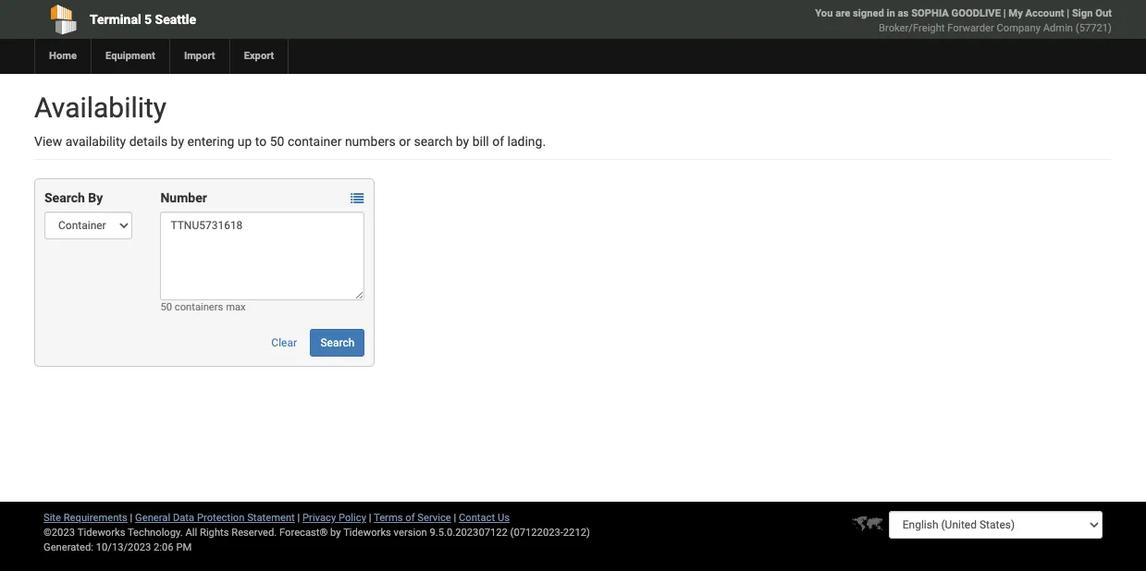 Task type: describe. For each thing, give the bounding box(es) containing it.
terms of service link
[[374, 513, 451, 525]]

©2023 tideworks
[[44, 528, 125, 540]]

10/13/2023
[[96, 542, 151, 554]]

container
[[288, 134, 342, 149]]

statement
[[247, 513, 295, 525]]

goodlive
[[952, 7, 1001, 19]]

| left general
[[130, 513, 133, 525]]

50 containers max
[[161, 302, 246, 314]]

bill
[[473, 134, 489, 149]]

show list image
[[351, 193, 364, 206]]

general
[[135, 513, 170, 525]]

forwarder
[[948, 22, 995, 34]]

terms
[[374, 513, 403, 525]]

search button
[[311, 329, 365, 357]]

export link
[[229, 39, 288, 74]]

service
[[418, 513, 451, 525]]

in
[[887, 7, 896, 19]]

| up 9.5.0.202307122
[[454, 513, 457, 525]]

version
[[394, 528, 427, 540]]

signed
[[853, 7, 885, 19]]

2:06
[[154, 542, 174, 554]]

import
[[184, 50, 215, 62]]

sophia
[[912, 7, 949, 19]]

availability
[[65, 134, 126, 149]]

out
[[1096, 7, 1112, 19]]

| left sign
[[1067, 7, 1070, 19]]

| left my on the right top of page
[[1004, 7, 1007, 19]]

data
[[173, 513, 194, 525]]

2 horizontal spatial by
[[456, 134, 469, 149]]

import link
[[169, 39, 229, 74]]

view
[[34, 134, 62, 149]]

account
[[1026, 7, 1065, 19]]

rights
[[200, 528, 229, 540]]

contact us link
[[459, 513, 510, 525]]

company
[[997, 22, 1041, 34]]

my account link
[[1009, 7, 1065, 19]]

equipment link
[[91, 39, 169, 74]]

search for search by
[[44, 191, 85, 205]]

my
[[1009, 7, 1023, 19]]

terminal
[[90, 12, 141, 27]]

home link
[[34, 39, 91, 74]]

number
[[161, 191, 207, 205]]

0 horizontal spatial by
[[171, 134, 184, 149]]

tideworks
[[343, 528, 391, 540]]

terminal 5 seattle link
[[34, 0, 467, 39]]

protection
[[197, 513, 245, 525]]

| up 'forecast®' on the left bottom of page
[[298, 513, 300, 525]]

all
[[186, 528, 197, 540]]

privacy
[[303, 513, 336, 525]]



Task type: locate. For each thing, give the bounding box(es) containing it.
1 vertical spatial of
[[406, 513, 415, 525]]

containers
[[175, 302, 223, 314]]

contact
[[459, 513, 495, 525]]

details
[[129, 134, 168, 149]]

availability
[[34, 92, 167, 124]]

0 horizontal spatial 50
[[161, 302, 172, 314]]

numbers
[[345, 134, 396, 149]]

of up version
[[406, 513, 415, 525]]

by inside site requirements | general data protection statement | privacy policy | terms of service | contact us ©2023 tideworks technology. all rights reserved. forecast® by tideworks version 9.5.0.202307122 (07122023-2212) generated: 10/13/2023 2:06 pm
[[330, 528, 341, 540]]

us
[[498, 513, 510, 525]]

(57721)
[[1076, 22, 1112, 34]]

search inside button
[[321, 337, 355, 350]]

1 horizontal spatial of
[[493, 134, 504, 149]]

home
[[49, 50, 77, 62]]

of inside site requirements | general data protection statement | privacy policy | terms of service | contact us ©2023 tideworks technology. all rights reserved. forecast® by tideworks version 9.5.0.202307122 (07122023-2212) generated: 10/13/2023 2:06 pm
[[406, 513, 415, 525]]

Number text field
[[161, 212, 365, 301]]

by down privacy policy link
[[330, 528, 341, 540]]

to
[[255, 134, 267, 149]]

0 vertical spatial of
[[493, 134, 504, 149]]

pm
[[176, 542, 192, 554]]

clear
[[272, 337, 297, 350]]

seattle
[[155, 12, 196, 27]]

clear button
[[261, 329, 307, 357]]

broker/freight
[[879, 22, 945, 34]]

technology.
[[128, 528, 183, 540]]

are
[[836, 7, 851, 19]]

site requirements | general data protection statement | privacy policy | terms of service | contact us ©2023 tideworks technology. all rights reserved. forecast® by tideworks version 9.5.0.202307122 (07122023-2212) generated: 10/13/2023 2:06 pm
[[44, 513, 590, 554]]

1 horizontal spatial search
[[321, 337, 355, 350]]

max
[[226, 302, 246, 314]]

forecast®
[[280, 528, 328, 540]]

1 horizontal spatial 50
[[270, 134, 285, 149]]

of right bill
[[493, 134, 504, 149]]

0 vertical spatial search
[[44, 191, 85, 205]]

0 vertical spatial 50
[[270, 134, 285, 149]]

you
[[816, 7, 833, 19]]

of
[[493, 134, 504, 149], [406, 513, 415, 525]]

search
[[44, 191, 85, 205], [321, 337, 355, 350]]

reserved.
[[232, 528, 277, 540]]

entering
[[187, 134, 234, 149]]

up
[[238, 134, 252, 149]]

equipment
[[106, 50, 155, 62]]

or
[[399, 134, 411, 149]]

by left bill
[[456, 134, 469, 149]]

search by
[[44, 191, 103, 205]]

admin
[[1044, 22, 1074, 34]]

9.5.0.202307122
[[430, 528, 508, 540]]

requirements
[[64, 513, 128, 525]]

you are signed in as sophia goodlive | my account | sign out broker/freight forwarder company admin (57721)
[[816, 7, 1112, 34]]

5
[[144, 12, 152, 27]]

by
[[88, 191, 103, 205]]

50 left "containers"
[[161, 302, 172, 314]]

site requirements link
[[44, 513, 128, 525]]

| up tideworks
[[369, 513, 372, 525]]

privacy policy link
[[303, 513, 366, 525]]

search right 'clear'
[[321, 337, 355, 350]]

view availability details by entering up to 50 container numbers or search by bill of lading.
[[34, 134, 546, 149]]

50
[[270, 134, 285, 149], [161, 302, 172, 314]]

0 horizontal spatial search
[[44, 191, 85, 205]]

1 vertical spatial 50
[[161, 302, 172, 314]]

|
[[1004, 7, 1007, 19], [1067, 7, 1070, 19], [130, 513, 133, 525], [298, 513, 300, 525], [369, 513, 372, 525], [454, 513, 457, 525]]

sign
[[1073, 7, 1093, 19]]

1 vertical spatial search
[[321, 337, 355, 350]]

as
[[898, 7, 909, 19]]

search left by
[[44, 191, 85, 205]]

policy
[[339, 513, 366, 525]]

general data protection statement link
[[135, 513, 295, 525]]

sign out link
[[1073, 7, 1112, 19]]

export
[[244, 50, 274, 62]]

lading.
[[508, 134, 546, 149]]

by right details
[[171, 134, 184, 149]]

search
[[414, 134, 453, 149]]

by
[[171, 134, 184, 149], [456, 134, 469, 149], [330, 528, 341, 540]]

(07122023-
[[511, 528, 564, 540]]

terminal 5 seattle
[[90, 12, 196, 27]]

search for search
[[321, 337, 355, 350]]

1 horizontal spatial by
[[330, 528, 341, 540]]

site
[[44, 513, 61, 525]]

2212)
[[563, 528, 590, 540]]

50 right to
[[270, 134, 285, 149]]

0 horizontal spatial of
[[406, 513, 415, 525]]

generated:
[[44, 542, 93, 554]]



Task type: vqa. For each thing, say whether or not it's contained in the screenshot.
Log in button on the right bottom of page
no



